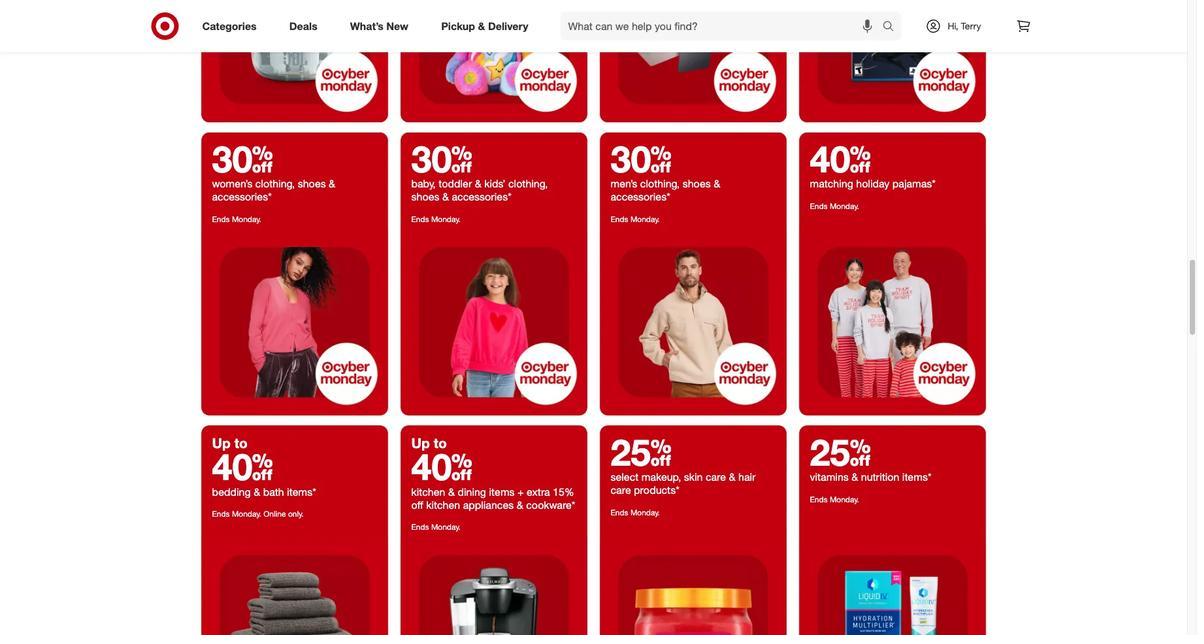 Task type: vqa. For each thing, say whether or not it's contained in the screenshot.
by
no



Task type: locate. For each thing, give the bounding box(es) containing it.
ends monday. for 25 vitamins & nutrition items*
[[810, 495, 860, 505]]

0 horizontal spatial 40
[[212, 444, 273, 489]]

accessories* inside "30 women's clothing, shoes & accessories*"
[[212, 191, 272, 203]]

women's
[[212, 178, 253, 190]]

30 inside "30 women's clothing, shoes & accessories*"
[[212, 136, 273, 181]]

bath
[[263, 486, 284, 498]]

1 horizontal spatial shoes
[[412, 191, 440, 203]]

monday. down matching in the top right of the page
[[830, 201, 860, 211]]

25 inside 25 select makeup, skin care & hair care products*
[[611, 430, 672, 474]]

25 inside 25 vitamins & nutrition items*
[[810, 430, 871, 474]]

items
[[489, 486, 515, 498]]

What can we help you find? suggestions appear below search field
[[561, 12, 886, 41]]

& inside "30 women's clothing, shoes & accessories*"
[[329, 178, 336, 190]]

up to up bedding
[[212, 435, 248, 452]]

monday. down women's
[[232, 214, 261, 224]]

& inside 25 select makeup, skin care & hair care products*
[[729, 471, 736, 484]]

1 horizontal spatial 40
[[412, 444, 473, 489]]

search button
[[877, 12, 908, 43]]

monday. down products*
[[631, 508, 660, 518]]

ends monday.
[[810, 201, 860, 211], [212, 214, 261, 224], [412, 214, 461, 224], [611, 214, 660, 224], [810, 495, 860, 505], [611, 508, 660, 518], [412, 522, 461, 532]]

kitchen up off
[[412, 486, 446, 498]]

monday. down the vitamins
[[830, 495, 860, 505]]

up
[[212, 435, 231, 452], [412, 435, 430, 452]]

ends monday. for 30 baby, toddler & kids' clothing, shoes & accessories*
[[412, 214, 461, 224]]

1 25 from the left
[[611, 430, 672, 474]]

0 horizontal spatial 30
[[212, 136, 273, 181]]

up for kitchen & dining items + extra 15% off kitchen appliances & cookware*
[[412, 435, 430, 452]]

25 select makeup, skin care & hair care products*
[[611, 430, 756, 497]]

monday. for 25 select makeup, skin care & hair care products*
[[631, 508, 660, 518]]

2 up to from the left
[[412, 435, 447, 452]]

shoes inside "30 women's clothing, shoes & accessories*"
[[298, 178, 326, 190]]

1 to from the left
[[235, 435, 248, 452]]

select
[[611, 471, 639, 484]]

30 inside 30 men's clothing, shoes & accessories*
[[611, 136, 672, 181]]

care down select
[[611, 484, 631, 497]]

1 horizontal spatial 25
[[810, 430, 871, 474]]

0 horizontal spatial target cyber monday image
[[202, 537, 388, 635]]

ends down baby,
[[412, 214, 429, 224]]

pickup
[[441, 20, 475, 32]]

hi,
[[948, 20, 959, 32]]

25
[[611, 430, 672, 474], [810, 430, 871, 474]]

1 horizontal spatial target cyber monday image
[[800, 537, 986, 635]]

40
[[810, 136, 871, 181], [212, 444, 273, 489], [412, 444, 473, 489]]

1 vertical spatial items*
[[287, 486, 316, 498]]

up up off
[[412, 435, 430, 452]]

up to
[[212, 435, 248, 452], [412, 435, 447, 452]]

0 horizontal spatial shoes
[[298, 178, 326, 190]]

pickup & delivery
[[441, 20, 529, 32]]

ends down matching in the top right of the page
[[810, 201, 828, 211]]

ends monday. down baby,
[[412, 214, 461, 224]]

categories link
[[191, 12, 273, 41]]

to
[[235, 435, 248, 452], [434, 435, 447, 452]]

2 horizontal spatial 30
[[611, 136, 672, 181]]

ends monday. down off
[[412, 522, 461, 532]]

shoes for 30 women's clothing, shoes & accessories*
[[298, 178, 326, 190]]

ends for 30 women's clothing, shoes & accessories*
[[212, 214, 230, 224]]

1 horizontal spatial up
[[412, 435, 430, 452]]

care right skin
[[706, 471, 726, 484]]

clothing, right women's
[[256, 178, 295, 190]]

3 clothing, from the left
[[641, 178, 680, 190]]

2 horizontal spatial 40
[[810, 136, 871, 181]]

ends monday. down men's
[[611, 214, 660, 224]]

kids'
[[485, 178, 506, 190]]

1 clothing, from the left
[[256, 178, 295, 190]]

1 horizontal spatial items*
[[903, 471, 932, 484]]

shoes for 30 men's clothing, shoes & accessories*
[[683, 178, 711, 190]]

target cyber monday image
[[202, 537, 388, 635], [800, 537, 986, 635]]

ends monday. online only.
[[212, 509, 304, 519]]

1 accessories* from the left
[[212, 191, 272, 203]]

monday. for 30 men's clothing, shoes & accessories*
[[631, 214, 660, 224]]

&
[[478, 20, 485, 32], [329, 178, 336, 190], [475, 178, 482, 190], [714, 178, 721, 190], [443, 191, 449, 203], [729, 471, 736, 484], [852, 471, 859, 484], [254, 486, 260, 498], [448, 486, 455, 498], [517, 499, 524, 511]]

1 horizontal spatial 30
[[412, 136, 473, 181]]

30 for 30 men's clothing, shoes & accessories*
[[611, 136, 672, 181]]

1 horizontal spatial clothing,
[[509, 178, 548, 190]]

shoes
[[298, 178, 326, 190], [683, 178, 711, 190], [412, 191, 440, 203]]

25 vitamins & nutrition items*
[[810, 430, 932, 484]]

30 inside "30 baby, toddler & kids' clothing, shoes & accessories*"
[[412, 136, 473, 181]]

1 horizontal spatial to
[[434, 435, 447, 452]]

2 horizontal spatial clothing,
[[641, 178, 680, 190]]

1 horizontal spatial accessories*
[[452, 191, 512, 203]]

up to for bedding
[[212, 435, 248, 452]]

baby,
[[412, 178, 436, 190]]

30 baby, toddler & kids' clothing, shoes & accessories*
[[412, 136, 548, 203]]

monday.
[[830, 201, 860, 211], [232, 214, 261, 224], [431, 214, 461, 224], [631, 214, 660, 224], [830, 495, 860, 505], [631, 508, 660, 518], [232, 509, 261, 519], [431, 522, 461, 532]]

monday. for 30 baby, toddler & kids' clothing, shoes & accessories*
[[431, 214, 461, 224]]

ends down the vitamins
[[810, 495, 828, 505]]

what's
[[350, 20, 384, 32]]

0 horizontal spatial to
[[235, 435, 248, 452]]

clothing, inside "30 women's clothing, shoes & accessories*"
[[256, 178, 295, 190]]

0 vertical spatial items*
[[903, 471, 932, 484]]

3 accessories* from the left
[[611, 191, 671, 203]]

ends down men's
[[611, 214, 629, 224]]

ends down select
[[611, 508, 629, 518]]

1 up to from the left
[[212, 435, 248, 452]]

2 horizontal spatial accessories*
[[611, 191, 671, 203]]

bedding
[[212, 486, 251, 498]]

monday. for 30 women's clothing, shoes & accessories*
[[232, 214, 261, 224]]

1 30 from the left
[[212, 136, 273, 181]]

kitchen & dining items + extra 15% off kitchen appliances & cookware*
[[412, 486, 576, 511]]

2 up from the left
[[412, 435, 430, 452]]

shoes inside 30 men's clothing, shoes & accessories*
[[683, 178, 711, 190]]

1 target cyber monday image from the left
[[202, 537, 388, 635]]

40 for kitchen & dining items + extra 15% off kitchen appliances & cookware*
[[412, 444, 473, 489]]

accessories* inside 30 men's clothing, shoes & accessories*
[[611, 191, 671, 203]]

ends monday. for 30 women's clothing, shoes & accessories*
[[212, 214, 261, 224]]

1 up from the left
[[212, 435, 231, 452]]

clothing, for 30 men's clothing, shoes & accessories*
[[641, 178, 680, 190]]

toddler
[[439, 178, 472, 190]]

2 clothing, from the left
[[509, 178, 548, 190]]

30 men's clothing, shoes & accessories*
[[611, 136, 721, 203]]

1 horizontal spatial up to
[[412, 435, 447, 452]]

up up bedding
[[212, 435, 231, 452]]

monday. down men's
[[631, 214, 660, 224]]

0 horizontal spatial up
[[212, 435, 231, 452]]

kitchen
[[412, 486, 446, 498], [426, 499, 460, 511]]

up to up off
[[412, 435, 447, 452]]

items* right nutrition
[[903, 471, 932, 484]]

ends down off
[[412, 522, 429, 532]]

up for bedding & bath items*
[[212, 435, 231, 452]]

extra
[[527, 486, 550, 498]]

accessories* down women's
[[212, 191, 272, 203]]

0 horizontal spatial accessories*
[[212, 191, 272, 203]]

clothing, right men's
[[641, 178, 680, 190]]

new
[[387, 20, 409, 32]]

ends monday. down women's
[[212, 214, 261, 224]]

ends
[[810, 201, 828, 211], [212, 214, 230, 224], [412, 214, 429, 224], [611, 214, 629, 224], [810, 495, 828, 505], [611, 508, 629, 518], [212, 509, 230, 519], [412, 522, 429, 532]]

3 30 from the left
[[611, 136, 672, 181]]

30
[[212, 136, 273, 181], [412, 136, 473, 181], [611, 136, 672, 181]]

ends monday. down matching in the top right of the page
[[810, 201, 860, 211]]

2 horizontal spatial shoes
[[683, 178, 711, 190]]

items* up only.
[[287, 486, 316, 498]]

care
[[706, 471, 726, 484], [611, 484, 631, 497]]

dining
[[458, 486, 486, 498]]

ends down women's
[[212, 214, 230, 224]]

ends monday. down products*
[[611, 508, 660, 518]]

+
[[518, 486, 524, 498]]

0 horizontal spatial clothing,
[[256, 178, 295, 190]]

monday. down the 'toddler'
[[431, 214, 461, 224]]

0 horizontal spatial up to
[[212, 435, 248, 452]]

accessories* down kids'
[[452, 191, 512, 203]]

30 for 30 women's clothing, shoes & accessories*
[[212, 136, 273, 181]]

accessories*
[[212, 191, 272, 203], [452, 191, 512, 203], [611, 191, 671, 203]]

2 accessories* from the left
[[452, 191, 512, 203]]

items*
[[903, 471, 932, 484], [287, 486, 316, 498]]

clothing, right kids'
[[509, 178, 548, 190]]

deals link
[[278, 12, 334, 41]]

target cyber monday image
[[202, 0, 388, 122], [401, 0, 587, 122], [600, 0, 787, 122], [800, 0, 986, 122], [202, 229, 388, 416], [401, 229, 587, 416], [600, 229, 787, 416], [800, 229, 986, 416], [401, 537, 587, 635], [600, 537, 787, 635]]

clothing,
[[256, 178, 295, 190], [509, 178, 548, 190], [641, 178, 680, 190]]

ends for 25 vitamins & nutrition items*
[[810, 495, 828, 505]]

2 to from the left
[[434, 435, 447, 452]]

search
[[877, 21, 908, 34]]

2 target cyber monday image from the left
[[800, 537, 986, 635]]

40 for bedding & bath items*
[[212, 444, 273, 489]]

accessories* down men's
[[611, 191, 671, 203]]

0 horizontal spatial 25
[[611, 430, 672, 474]]

clothing, inside 30 men's clothing, shoes & accessories*
[[641, 178, 680, 190]]

2 30 from the left
[[412, 136, 473, 181]]

ends monday. down the vitamins
[[810, 495, 860, 505]]

0 horizontal spatial items*
[[287, 486, 316, 498]]

2 25 from the left
[[810, 430, 871, 474]]



Task type: describe. For each thing, give the bounding box(es) containing it.
cookware*
[[526, 499, 576, 511]]

pickup & delivery link
[[430, 12, 545, 41]]

& inside 25 vitamins & nutrition items*
[[852, 471, 859, 484]]

hair
[[739, 471, 756, 484]]

ends monday. for 25 select makeup, skin care & hair care products*
[[611, 508, 660, 518]]

40 matching holiday pajamas*
[[810, 136, 936, 190]]

monday. down bedding
[[232, 509, 261, 519]]

monday. down dining
[[431, 522, 461, 532]]

online
[[264, 509, 286, 519]]

monday. for 40 matching holiday pajamas*
[[830, 201, 860, 211]]

skin
[[684, 471, 703, 484]]

holiday
[[857, 178, 890, 190]]

40 inside '40 matching holiday pajamas*'
[[810, 136, 871, 181]]

30 women's clothing, shoes & accessories*
[[212, 136, 336, 203]]

hi, terry
[[948, 20, 982, 32]]

25 for 25 select makeup, skin care & hair care products*
[[611, 430, 672, 474]]

makeup,
[[642, 471, 682, 484]]

ends monday. for 40 matching holiday pajamas*
[[810, 201, 860, 211]]

pajamas*
[[893, 178, 936, 190]]

ends down bedding
[[212, 509, 230, 519]]

off
[[412, 499, 424, 511]]

0 horizontal spatial care
[[611, 484, 631, 497]]

items* inside 25 vitamins & nutrition items*
[[903, 471, 932, 484]]

vitamins
[[810, 471, 849, 484]]

accessories* for 30 women's clothing, shoes & accessories*
[[212, 191, 272, 203]]

monday. for 25 vitamins & nutrition items*
[[830, 495, 860, 505]]

clothing, inside "30 baby, toddler & kids' clothing, shoes & accessories*"
[[509, 178, 548, 190]]

up to for kitchen
[[412, 435, 447, 452]]

ends monday. for 30 men's clothing, shoes & accessories*
[[611, 214, 660, 224]]

terry
[[961, 20, 982, 32]]

25 for 25 vitamins & nutrition items*
[[810, 430, 871, 474]]

what's new
[[350, 20, 409, 32]]

clothing, for 30 women's clothing, shoes & accessories*
[[256, 178, 295, 190]]

accessories* for 30 men's clothing, shoes & accessories*
[[611, 191, 671, 203]]

appliances
[[463, 499, 514, 511]]

categories
[[202, 20, 257, 32]]

delivery
[[488, 20, 529, 32]]

products*
[[634, 484, 680, 497]]

only.
[[288, 509, 304, 519]]

nutrition
[[862, 471, 900, 484]]

bedding & bath items*
[[212, 486, 316, 498]]

to for kitchen
[[434, 435, 447, 452]]

matching
[[810, 178, 854, 190]]

30 for 30 baby, toddler & kids' clothing, shoes & accessories*
[[412, 136, 473, 181]]

what's new link
[[339, 12, 425, 41]]

men's
[[611, 178, 638, 190]]

target cyber monday image for vitamins & nutrition items*
[[800, 537, 986, 635]]

& inside 30 men's clothing, shoes & accessories*
[[714, 178, 721, 190]]

ends for 25 select makeup, skin care & hair care products*
[[611, 508, 629, 518]]

ends for 30 men's clothing, shoes & accessories*
[[611, 214, 629, 224]]

ends for 40 matching holiday pajamas*
[[810, 201, 828, 211]]

ends for 30 baby, toddler & kids' clothing, shoes & accessories*
[[412, 214, 429, 224]]

kitchen right off
[[426, 499, 460, 511]]

accessories* inside "30 baby, toddler & kids' clothing, shoes & accessories*"
[[452, 191, 512, 203]]

15%
[[553, 486, 575, 498]]

1 horizontal spatial care
[[706, 471, 726, 484]]

to for bedding
[[235, 435, 248, 452]]

target cyber monday image for bedding & bath items*
[[202, 537, 388, 635]]

shoes inside "30 baby, toddler & kids' clothing, shoes & accessories*"
[[412, 191, 440, 203]]

deals
[[289, 20, 318, 32]]



